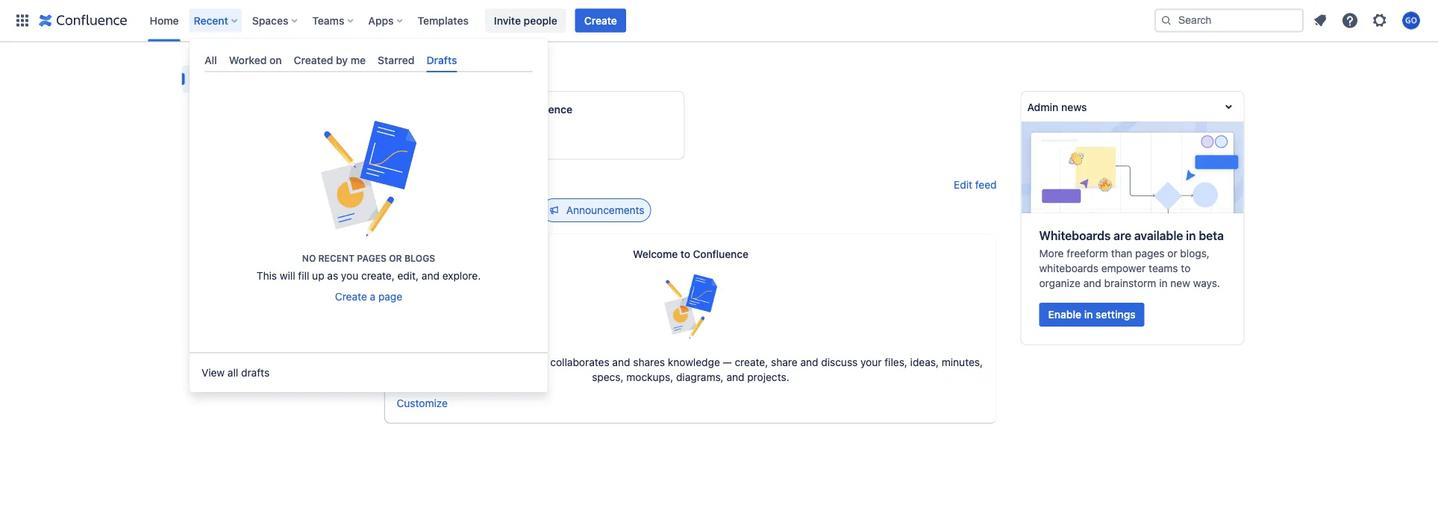 Task type: describe. For each thing, give the bounding box(es) containing it.
view
[[202, 367, 225, 379]]

enable
[[1049, 309, 1082, 321]]

discuss
[[822, 357, 858, 369]]

getting started in confluence
[[425, 103, 573, 116]]

getting
[[425, 103, 462, 116]]

in right started
[[504, 103, 513, 116]]

drafts
[[427, 54, 457, 66]]

:wave: image
[[398, 105, 416, 122]]

announcements
[[567, 204, 645, 217]]

than
[[1112, 247, 1133, 260]]

pages inside whiteboards are available in beta more freeform than pages or blogs, whiteboards empower teams to organize and brainstorm in new ways.
[[1136, 247, 1165, 260]]

overview link
[[182, 66, 361, 93]]

this
[[257, 270, 277, 282]]

off
[[505, 67, 523, 78]]

a
[[370, 291, 376, 303]]

and up specs,
[[613, 357, 631, 369]]

create a page
[[335, 291, 403, 303]]

edit,
[[398, 270, 419, 282]]

more
[[1040, 247, 1064, 260]]

worked on
[[229, 54, 282, 66]]

blogs
[[405, 253, 436, 264]]

settings
[[1096, 309, 1136, 321]]

templates
[[418, 14, 469, 27]]

confluence inside confluence is where your team collaborates and shares knowledge — create, share and discuss your files, ideas, minutes, specs, mockups, diagrams, and projects.
[[399, 357, 454, 369]]

or inside whiteboards are available in beta more freeform than pages or blogs, whiteboards empower teams to organize and brainstorm in new ways.
[[1168, 247, 1178, 260]]

all
[[228, 367, 238, 379]]

happening
[[472, 180, 526, 190]]

view all drafts
[[202, 367, 270, 379]]

fill
[[298, 270, 309, 282]]

collaborates
[[551, 357, 610, 369]]

brainstorm
[[1105, 277, 1157, 290]]

all
[[205, 54, 217, 66]]

me
[[351, 54, 366, 66]]

whiteboards
[[1040, 229, 1111, 243]]

research
[[215, 282, 259, 294]]

welcome to confluence
[[633, 248, 749, 260]]

share
[[771, 357, 798, 369]]

edit feed
[[954, 179, 997, 191]]

left
[[481, 67, 503, 78]]

feed
[[976, 179, 997, 191]]

1 horizontal spatial confluence
[[515, 103, 573, 116]]

1 your from the left
[[500, 357, 521, 369]]

blogs,
[[1181, 247, 1210, 260]]

started
[[465, 103, 501, 116]]

enable in settings link
[[1040, 303, 1145, 327]]

and right share
[[801, 357, 819, 369]]

by
[[336, 54, 348, 66]]

edit
[[954, 179, 973, 191]]

help icon image
[[1342, 12, 1360, 29]]

pick up where you left off
[[385, 67, 523, 78]]

ways.
[[1194, 277, 1221, 290]]

announcements button
[[542, 199, 652, 223]]

unstar this space image
[[340, 282, 352, 294]]

files,
[[885, 357, 908, 369]]

teams button
[[308, 9, 359, 32]]

ideas,
[[911, 357, 939, 369]]

worked
[[229, 54, 267, 66]]

created for created
[[398, 137, 429, 147]]

recent
[[194, 14, 228, 27]]

invite people button
[[485, 9, 567, 32]]

customize link
[[397, 398, 448, 410]]

admin
[[1028, 101, 1059, 113]]

home
[[150, 14, 179, 27]]

projects.
[[748, 371, 790, 384]]

global element
[[9, 0, 1152, 41]]

gary
[[215, 255, 238, 267]]

create, inside confluence is where your team collaborates and shares knowledge — create, share and discuss your files, ideas, minutes, specs, mockups, diagrams, and projects.
[[735, 357, 769, 369]]

customize
[[397, 398, 448, 410]]

recent
[[318, 253, 355, 264]]

no recent pages or blogs this will fill up as you create, edit, and explore.
[[257, 253, 481, 282]]

what's
[[434, 180, 470, 190]]

discover
[[385, 180, 431, 190]]

spaces button
[[248, 9, 303, 32]]

enable in settings
[[1049, 309, 1136, 321]]

beta
[[1200, 229, 1225, 243]]

create link
[[576, 9, 626, 32]]

specs,
[[592, 371, 624, 384]]

created by me
[[294, 54, 366, 66]]

apps
[[368, 14, 394, 27]]

admin news button
[[1022, 92, 1244, 122]]



Task type: vqa. For each thing, say whether or not it's contained in the screenshot.
leftmost list
no



Task type: locate. For each thing, give the bounding box(es) containing it.
you down unstar this space image
[[341, 270, 359, 282]]

0 horizontal spatial or
[[389, 253, 402, 264]]

1 vertical spatial spaces
[[191, 228, 224, 238]]

created left by
[[294, 54, 333, 66]]

welcome
[[633, 248, 678, 260]]

page
[[379, 291, 403, 303]]

pick
[[385, 67, 406, 78]]

search image
[[1161, 15, 1173, 27]]

drafts
[[241, 367, 270, 379]]

up right pick
[[409, 67, 421, 78]]

appswitcher icon image
[[13, 12, 31, 29]]

discover what's happening
[[385, 180, 526, 190]]

where
[[424, 67, 457, 78], [467, 357, 497, 369]]

notification icon image
[[1312, 12, 1330, 29]]

view all drafts link
[[190, 359, 548, 388]]

in up 'blogs,'
[[1187, 229, 1197, 243]]

your left "team"
[[500, 357, 521, 369]]

teams
[[1149, 262, 1179, 275]]

0 horizontal spatial where
[[424, 67, 457, 78]]

create, up a
[[361, 270, 395, 282]]

0 vertical spatial up
[[409, 67, 421, 78]]

explore.
[[443, 270, 481, 282]]

or up teams
[[1168, 247, 1178, 260]]

pages
[[1136, 247, 1165, 260], [357, 253, 387, 264]]

people
[[524, 14, 558, 27]]

0 vertical spatial to
[[681, 248, 691, 260]]

mockups,
[[627, 371, 674, 384]]

settings icon image
[[1372, 12, 1390, 29]]

2 horizontal spatial confluence
[[693, 248, 749, 260]]

where for your
[[467, 357, 497, 369]]

to up new
[[1182, 262, 1191, 275]]

0 horizontal spatial up
[[312, 270, 325, 282]]

create left a
[[335, 291, 367, 303]]

0 vertical spatial created
[[294, 54, 333, 66]]

1 horizontal spatial create
[[584, 14, 617, 27]]

created for created by me
[[294, 54, 333, 66]]

create a page link
[[335, 290, 403, 305]]

where right "is"
[[467, 357, 497, 369]]

1 vertical spatial to
[[1182, 262, 1191, 275]]

spaces up on
[[252, 14, 289, 27]]

banner
[[0, 0, 1439, 42]]

or
[[1168, 247, 1178, 260], [389, 253, 402, 264]]

overview group
[[182, 66, 361, 200]]

1 horizontal spatial your
[[861, 357, 882, 369]]

1 horizontal spatial to
[[1182, 262, 1191, 275]]

overview
[[215, 73, 260, 85]]

to right welcome
[[681, 248, 691, 260]]

1 vertical spatial where
[[467, 357, 497, 369]]

news
[[1062, 101, 1088, 113]]

your
[[500, 357, 521, 369], [861, 357, 882, 369]]

unstar this space image
[[340, 255, 352, 267]]

and down —
[[727, 371, 745, 384]]

your profile and preferences image
[[1403, 12, 1421, 29]]

1 horizontal spatial pages
[[1136, 247, 1165, 260]]

0 horizontal spatial you
[[341, 270, 359, 282]]

1 vertical spatial created
[[398, 137, 429, 147]]

1 horizontal spatial or
[[1168, 247, 1178, 260]]

create,
[[361, 270, 395, 282], [735, 357, 769, 369]]

where inside confluence is where your team collaborates and shares knowledge — create, share and discuss your files, ideas, minutes, specs, mockups, diagrams, and projects.
[[467, 357, 497, 369]]

1 vertical spatial up
[[312, 270, 325, 282]]

0 horizontal spatial your
[[500, 357, 521, 369]]

new
[[1171, 277, 1191, 290]]

0 vertical spatial create,
[[361, 270, 395, 282]]

no
[[302, 253, 316, 264]]

knowledge
[[668, 357, 720, 369]]

templates link
[[413, 9, 473, 32]]

create inside global 'element'
[[584, 14, 617, 27]]

you
[[459, 67, 479, 78], [341, 270, 359, 282]]

home link
[[145, 9, 183, 32]]

create a space image
[[337, 224, 355, 242]]

confluence right welcome
[[693, 248, 749, 260]]

2 your from the left
[[861, 357, 882, 369]]

teams
[[312, 14, 345, 27]]

1 horizontal spatial you
[[459, 67, 479, 78]]

create for create
[[584, 14, 617, 27]]

1 vertical spatial create,
[[735, 357, 769, 369]]

you inside no recent pages or blogs this will fill up as you create, edit, and explore.
[[341, 270, 359, 282]]

whiteboards are available in beta more freeform than pages or blogs, whiteboards empower teams to organize and brainstorm in new ways.
[[1040, 229, 1225, 290]]

1 vertical spatial you
[[341, 270, 359, 282]]

or inside no recent pages or blogs this will fill up as you create, edit, and explore.
[[389, 253, 402, 264]]

:wave: image
[[398, 105, 416, 122]]

created
[[294, 54, 333, 66], [398, 137, 429, 147]]

empower
[[1102, 262, 1147, 275]]

1 horizontal spatial where
[[467, 357, 497, 369]]

0 horizontal spatial to
[[681, 248, 691, 260]]

0 vertical spatial confluence
[[515, 103, 573, 116]]

your left files,
[[861, 357, 882, 369]]

confluence left "is"
[[399, 357, 454, 369]]

tab list containing all
[[199, 48, 539, 73]]

0 horizontal spatial create
[[335, 291, 367, 303]]

research link
[[182, 275, 361, 302]]

0 horizontal spatial create,
[[361, 270, 395, 282]]

0 vertical spatial create
[[584, 14, 617, 27]]

up inside no recent pages or blogs this will fill up as you create, edit, and explore.
[[312, 270, 325, 282]]

pages down "available"
[[1136, 247, 1165, 260]]

0 vertical spatial spaces
[[252, 14, 289, 27]]

on
[[270, 54, 282, 66]]

created down :wave: image
[[398, 137, 429, 147]]

create right the people
[[584, 14, 617, 27]]

recent button
[[189, 9, 243, 32]]

1 vertical spatial confluence
[[693, 248, 749, 260]]

whiteboards
[[1040, 262, 1099, 275]]

1 horizontal spatial created
[[398, 137, 429, 147]]

gary orlando
[[215, 255, 279, 267]]

pages inside no recent pages or blogs this will fill up as you create, edit, and explore.
[[357, 253, 387, 264]]

and inside whiteboards are available in beta more freeform than pages or blogs, whiteboards empower teams to organize and brainstorm in new ways.
[[1084, 277, 1102, 290]]

organize
[[1040, 277, 1081, 290]]

1 horizontal spatial create,
[[735, 357, 769, 369]]

are
[[1114, 229, 1132, 243]]

banner containing home
[[0, 0, 1439, 42]]

confluence is where your team collaborates and shares knowledge — create, share and discuss your files, ideas, minutes, specs, mockups, diagrams, and projects.
[[399, 357, 984, 384]]

create for create a page
[[335, 291, 367, 303]]

will
[[280, 270, 295, 282]]

in down teams
[[1160, 277, 1168, 290]]

gary orlando link
[[182, 248, 361, 275]]

in right enable at the bottom of the page
[[1085, 309, 1094, 321]]

invite
[[494, 14, 521, 27]]

available
[[1135, 229, 1184, 243]]

0 horizontal spatial spaces
[[191, 228, 224, 238]]

and inside no recent pages or blogs this will fill up as you create, edit, and explore.
[[422, 270, 440, 282]]

1 vertical spatial create
[[335, 291, 367, 303]]

freeform
[[1067, 247, 1109, 260]]

admin news
[[1028, 101, 1088, 113]]

0 horizontal spatial created
[[294, 54, 333, 66]]

confluence image
[[39, 12, 127, 29], [39, 12, 127, 29]]

as
[[327, 270, 338, 282]]

pages right unstar this space image
[[357, 253, 387, 264]]

in inside "enable in settings" link
[[1085, 309, 1094, 321]]

minutes,
[[942, 357, 984, 369]]

where for you
[[424, 67, 457, 78]]

team
[[524, 357, 548, 369]]

where down drafts
[[424, 67, 457, 78]]

orlando
[[240, 255, 279, 267]]

edit feed button
[[954, 178, 997, 193]]

1 horizontal spatial spaces
[[252, 14, 289, 27]]

—
[[723, 357, 732, 369]]

and down blogs
[[422, 270, 440, 282]]

create
[[584, 14, 617, 27], [335, 291, 367, 303]]

Search field
[[1155, 9, 1305, 32]]

0 horizontal spatial pages
[[357, 253, 387, 264]]

spaces up gary
[[191, 228, 224, 238]]

2 vertical spatial confluence
[[399, 357, 454, 369]]

1 horizontal spatial up
[[409, 67, 421, 78]]

or up edit,
[[389, 253, 402, 264]]

to
[[681, 248, 691, 260], [1182, 262, 1191, 275]]

0 vertical spatial you
[[459, 67, 479, 78]]

create, up projects.
[[735, 357, 769, 369]]

confluence down off
[[515, 103, 573, 116]]

and
[[422, 270, 440, 282], [1084, 277, 1102, 290], [613, 357, 631, 369], [801, 357, 819, 369], [727, 371, 745, 384]]

create, inside no recent pages or blogs this will fill up as you create, edit, and explore.
[[361, 270, 395, 282]]

invite people
[[494, 14, 558, 27]]

shares
[[633, 357, 665, 369]]

up left as
[[312, 270, 325, 282]]

and down whiteboards
[[1084, 277, 1102, 290]]

you left left
[[459, 67, 479, 78]]

tab list
[[199, 48, 539, 73]]

0 vertical spatial where
[[424, 67, 457, 78]]

to inside whiteboards are available in beta more freeform than pages or blogs, whiteboards empower teams to organize and brainstorm in new ways.
[[1182, 262, 1191, 275]]

is
[[457, 357, 464, 369]]

0 horizontal spatial confluence
[[399, 357, 454, 369]]

spaces inside popup button
[[252, 14, 289, 27]]

in
[[504, 103, 513, 116], [1187, 229, 1197, 243], [1160, 277, 1168, 290], [1085, 309, 1094, 321]]



